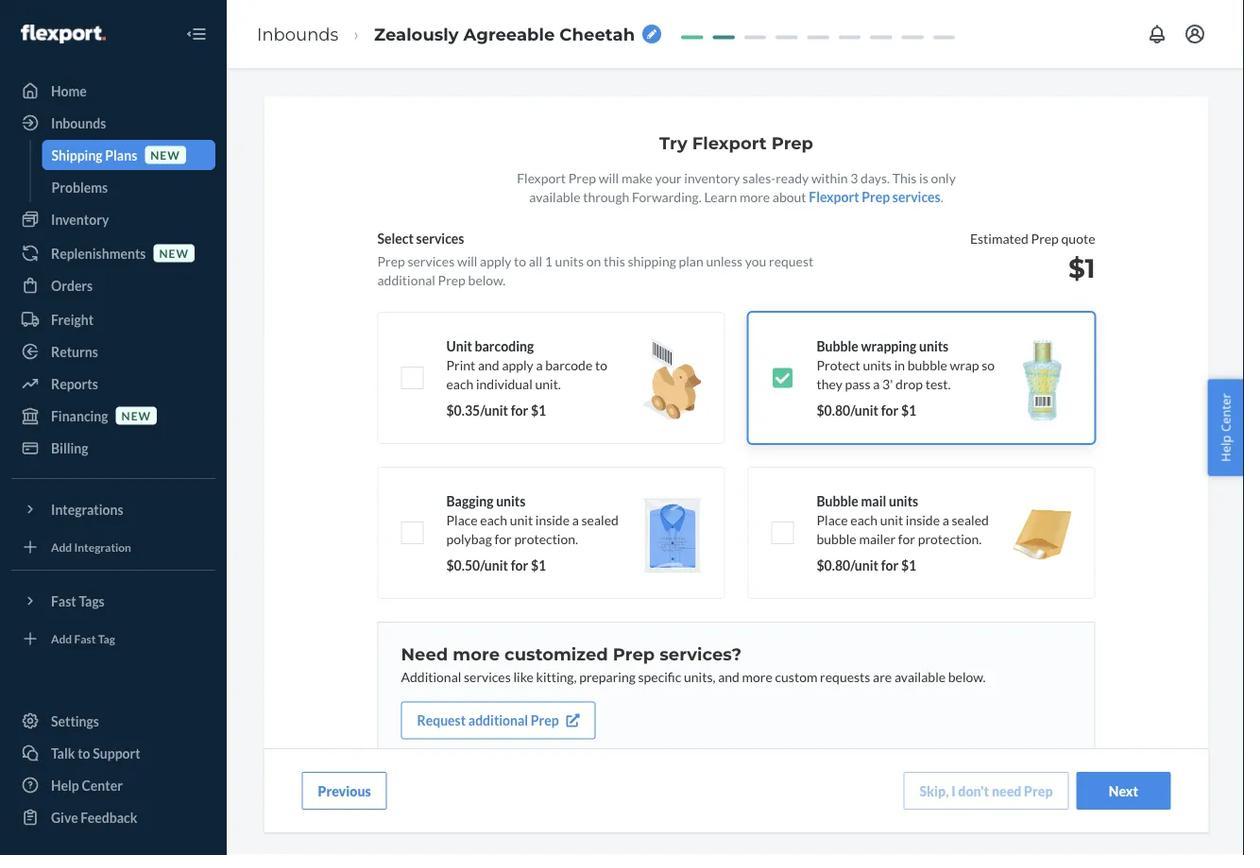 Task type: locate. For each thing, give the bounding box(es) containing it.
a inside place each unit inside a sealed polybag for protection.
[[572, 511, 579, 528]]

prep inside button
[[1024, 783, 1053, 799]]

2 vertical spatial more
[[742, 669, 773, 685]]

$1 down unit. in the left of the page
[[531, 402, 546, 418]]

2 $0.80/unit from the top
[[817, 557, 879, 573]]

freight
[[51, 311, 94, 327]]

$0.50/unit
[[446, 557, 508, 573]]

add down fast tags
[[51, 632, 72, 645]]

each down the bubble mail units in the right of the page
[[851, 511, 878, 528]]

inventory
[[684, 169, 740, 185]]

each inside place each unit inside a sealed bubble mailer for protection.
[[851, 511, 878, 528]]

inbounds
[[257, 24, 339, 44], [51, 115, 106, 131]]

inbounds link
[[257, 24, 339, 44], [11, 108, 215, 138]]

1 horizontal spatial place
[[817, 511, 848, 528]]

2 horizontal spatial and
[[790, 787, 811, 803]]

0 vertical spatial $0.80/unit
[[817, 402, 879, 418]]

$1 down place each unit inside a sealed polybag for protection.
[[531, 557, 546, 573]]

will down select services
[[457, 253, 478, 269]]

prep inside "button"
[[531, 713, 559, 729]]

inside inside place each unit inside a sealed polybag for protection.
[[536, 511, 570, 528]]

flexport logo image
[[21, 25, 106, 43]]

2 vertical spatial new
[[121, 409, 151, 422]]

1 vertical spatial inbounds link
[[11, 108, 215, 138]]

verification
[[593, 787, 659, 803]]

plans
[[105, 147, 137, 163]]

1 $0.80/unit from the top
[[817, 402, 879, 418]]

place down the bubble mail units in the right of the page
[[817, 511, 848, 528]]

$1 for place each unit inside a sealed polybag for protection.
[[531, 557, 546, 573]]

for up $0.50/unit for $1
[[495, 530, 512, 546]]

tags
[[79, 593, 105, 609]]

1 horizontal spatial will
[[599, 169, 619, 185]]

add for add fast tag
[[51, 632, 72, 645]]

support
[[93, 745, 140, 761]]

each for bagging
[[480, 511, 508, 528]]

and inside the print and apply a barcode to each individual unit.
[[478, 357, 500, 373]]

1 vertical spatial additional
[[469, 713, 528, 729]]

shipping plans
[[51, 147, 137, 163]]

2 vertical spatial flexport
[[809, 188, 859, 204]]

1 sealed from the left
[[582, 511, 619, 528]]

add left integration
[[51, 540, 72, 554]]

zealously agreeable cheetah
[[374, 24, 635, 44]]

each inside place each unit inside a sealed polybag for protection.
[[480, 511, 508, 528]]

1 vertical spatial add
[[51, 632, 72, 645]]

orders link
[[11, 270, 215, 300]]

for for a
[[881, 402, 899, 418]]

specific
[[638, 669, 682, 685]]

0 vertical spatial more
[[740, 188, 770, 204]]

try
[[660, 133, 688, 154]]

for right mailer
[[898, 530, 916, 546]]

0 vertical spatial bubble
[[817, 338, 859, 354]]

unit inside place each unit inside a sealed polybag for protection.
[[510, 511, 533, 528]]

home link
[[11, 76, 215, 106]]

integrations button
[[11, 494, 215, 524]]

a inside place each unit inside a sealed bubble mailer for protection.
[[943, 511, 950, 528]]

unit barcoding
[[446, 338, 534, 354]]

select
[[378, 230, 414, 246]]

below. down prep services will apply to all 1
[[468, 271, 506, 288]]

$1 down quote
[[1069, 252, 1096, 284]]

0 horizontal spatial available
[[529, 188, 581, 204]]

bubble
[[908, 357, 948, 373], [817, 530, 857, 546]]

0 vertical spatial help
[[1218, 435, 1235, 462]]

more left 'custom'
[[742, 669, 773, 685]]

previous
[[318, 783, 371, 799]]

mail
[[861, 493, 887, 509]]

0 horizontal spatial bubble
[[817, 530, 857, 546]]

apply down barcoding
[[502, 357, 534, 373]]

additional down like at left
[[469, 713, 528, 729]]

fast left tag
[[74, 632, 96, 645]]

protection. up $0.50/unit for $1
[[514, 530, 578, 546]]

inside up $0.50/unit for $1
[[536, 511, 570, 528]]

0 vertical spatial inbounds link
[[257, 24, 339, 44]]

quantities,
[[676, 787, 737, 803]]

unit down bagging units
[[510, 511, 533, 528]]

$1 down drop
[[901, 402, 917, 418]]

0 horizontal spatial below.
[[468, 271, 506, 288]]

unit inside place each unit inside a sealed bubble mailer for protection.
[[880, 511, 904, 528]]

to inside the print and apply a barcode to each individual unit.
[[595, 357, 608, 373]]

quote
[[1062, 230, 1096, 246]]

1 vertical spatial new
[[159, 246, 189, 260]]

more
[[740, 188, 770, 204], [453, 644, 500, 665], [742, 669, 773, 685]]

in
[[895, 357, 905, 373]]

1 horizontal spatial help center
[[1218, 393, 1235, 462]]

for down mailer
[[881, 557, 899, 573]]

help center link
[[11, 770, 215, 800]]

fast left tags
[[51, 593, 76, 609]]

sealed inside place each unit inside a sealed polybag for protection.
[[582, 511, 619, 528]]

need
[[401, 644, 448, 665]]

external link alt image
[[567, 714, 580, 727]]

bubble for protect
[[817, 338, 859, 354]]

1 horizontal spatial center
[[1218, 393, 1235, 432]]

bubble up test. in the top of the page
[[908, 357, 948, 373]]

billing link
[[11, 433, 215, 463]]

will
[[599, 169, 619, 185], [457, 253, 478, 269]]

available right the are
[[895, 669, 946, 685]]

apply left all
[[480, 253, 512, 269]]

1 horizontal spatial available
[[895, 669, 946, 685]]

0 horizontal spatial each
[[446, 375, 474, 391]]

0 vertical spatial will
[[599, 169, 619, 185]]

prep up specific
[[613, 644, 655, 665]]

inside for protection.
[[536, 511, 570, 528]]

$0.80/unit for $1 down mailer
[[817, 557, 917, 573]]

additional inside units on this shipping plan unless you request additional prep below.
[[378, 271, 436, 288]]

print and apply a barcode to each individual unit.
[[446, 357, 608, 391]]

2 place from the left
[[817, 511, 848, 528]]

add
[[51, 540, 72, 554], [51, 632, 72, 645]]

0 vertical spatial $0.80/unit for $1
[[817, 402, 917, 418]]

services down is
[[893, 188, 941, 204]]

and down unit barcoding
[[478, 357, 500, 373]]

of
[[661, 787, 673, 803]]

new down reports link
[[121, 409, 151, 422]]

new right 'plans'
[[150, 148, 180, 162]]

0 horizontal spatial and
[[478, 357, 500, 373]]

units down bubble wrapping units
[[863, 357, 892, 373]]

flexport prep services .
[[809, 188, 944, 204]]

inside
[[536, 511, 570, 528], [906, 511, 940, 528]]

problems link
[[42, 172, 215, 202]]

give feedback button
[[11, 802, 215, 832]]

don't
[[959, 783, 990, 799]]

0 vertical spatial center
[[1218, 393, 1235, 432]]

fast tags button
[[11, 586, 215, 616]]

request additional prep
[[417, 713, 559, 729]]

2 protection. from the left
[[918, 530, 982, 546]]

1 vertical spatial $0.80/unit for $1
[[817, 557, 917, 573]]

billing
[[51, 440, 88, 456]]

fast tags
[[51, 593, 105, 609]]

within
[[812, 169, 848, 185]]

request
[[417, 713, 466, 729]]

0 horizontal spatial place
[[446, 511, 478, 528]]

1 vertical spatial fast
[[74, 632, 96, 645]]

0 horizontal spatial center
[[82, 777, 123, 793]]

flexport prep will make your inventory sales-ready within 3 days. this is only available through forwarding. learn more about
[[517, 169, 956, 204]]

0 horizontal spatial inside
[[536, 511, 570, 528]]

custom
[[775, 669, 818, 685]]

1 horizontal spatial below.
[[948, 669, 986, 685]]

available left through
[[529, 188, 581, 204]]

will inside flexport prep will make your inventory sales-ready within 3 days. this is only available through forwarding. learn more about
[[599, 169, 619, 185]]

0 horizontal spatial help
[[51, 777, 79, 793]]

bubble left mailer
[[817, 530, 857, 546]]

prep down prep services will apply to all 1
[[438, 271, 466, 288]]

skip, i don't need prep button
[[904, 772, 1069, 810]]

prep right 'need'
[[1024, 783, 1053, 799]]

units right "1"
[[555, 253, 584, 269]]

and inside need more customized prep services? additional services like kitting, preparing specific units, and more custom requests are available below.
[[718, 669, 740, 685]]

2 sealed from the left
[[952, 511, 989, 528]]

for down the individual
[[511, 402, 528, 418]]

1 $0.80/unit for $1 from the top
[[817, 402, 917, 418]]

0 vertical spatial and
[[478, 357, 500, 373]]

1 vertical spatial inbounds
[[51, 115, 106, 131]]

for down place each unit inside a sealed polybag for protection.
[[511, 557, 528, 573]]

returns
[[51, 343, 98, 360]]

2 vertical spatial and
[[790, 787, 811, 803]]

more up additional
[[453, 644, 500, 665]]

for for unit.
[[511, 402, 528, 418]]

1 vertical spatial and
[[718, 669, 740, 685]]

new for financing
[[121, 409, 151, 422]]

1 vertical spatial $0.80/unit
[[817, 557, 879, 573]]

new up orders link
[[159, 246, 189, 260]]

1 vertical spatial bubble
[[817, 493, 859, 509]]

prep left quote
[[1031, 230, 1059, 246]]

0 vertical spatial new
[[150, 148, 180, 162]]

a inside the print and apply a barcode to each individual unit.
[[536, 357, 543, 373]]

2 add from the top
[[51, 632, 72, 645]]

1 horizontal spatial unit
[[880, 511, 904, 528]]

0 horizontal spatial sealed
[[582, 511, 619, 528]]

inventory link
[[11, 204, 215, 234]]

preparing
[[579, 669, 636, 685]]

2 horizontal spatial flexport
[[809, 188, 859, 204]]

bubble left mail
[[817, 493, 859, 509]]

1 horizontal spatial flexport
[[692, 133, 767, 154]]

drop
[[896, 375, 923, 391]]

center
[[1218, 393, 1235, 432], [82, 777, 123, 793]]

help inside button
[[1218, 435, 1235, 462]]

0 vertical spatial below.
[[468, 271, 506, 288]]

0 horizontal spatial help center
[[51, 777, 123, 793]]

each down print
[[446, 375, 474, 391]]

2 unit from the left
[[880, 511, 904, 528]]

additional
[[378, 271, 436, 288], [469, 713, 528, 729]]

1 vertical spatial help center
[[51, 777, 123, 793]]

1 vertical spatial flexport
[[517, 169, 566, 185]]

make
[[622, 169, 653, 185]]

0 vertical spatial inbounds
[[257, 24, 339, 44]]

0 horizontal spatial protection.
[[514, 530, 578, 546]]

$0.80/unit for $1
[[817, 402, 917, 418], [817, 557, 917, 573]]

place up polybag
[[446, 511, 478, 528]]

prep
[[772, 133, 814, 154], [569, 169, 596, 185], [862, 188, 890, 204], [1031, 230, 1059, 246], [378, 253, 405, 269], [438, 271, 466, 288], [613, 644, 655, 665], [531, 713, 559, 729], [1024, 783, 1053, 799]]

to right barcode
[[595, 357, 608, 373]]

1 horizontal spatial inside
[[906, 511, 940, 528]]

0 vertical spatial help center
[[1218, 393, 1235, 462]]

and right the units,
[[718, 669, 740, 685]]

close navigation image
[[185, 23, 208, 45]]

place inside place each unit inside a sealed polybag for protection.
[[446, 511, 478, 528]]

place for place each unit inside a sealed polybag for protection.
[[446, 511, 478, 528]]

sealed inside place each unit inside a sealed bubble mailer for protection.
[[952, 511, 989, 528]]

cheetah
[[560, 24, 635, 44]]

protection.
[[514, 530, 578, 546], [918, 530, 982, 546]]

1 place from the left
[[446, 511, 478, 528]]

prep left the external link alt image
[[531, 713, 559, 729]]

3'
[[883, 375, 893, 391]]

orders
[[51, 277, 93, 293]]

sealed for place each unit inside a sealed bubble mailer for protection.
[[952, 511, 989, 528]]

below. inside need more customized prep services? additional services like kitting, preparing specific units, and more custom requests are available below.
[[948, 669, 986, 685]]

1 horizontal spatial and
[[718, 669, 740, 685]]

shipping
[[628, 253, 676, 269]]

pencil alt image
[[647, 30, 657, 39]]

0 vertical spatial available
[[529, 188, 581, 204]]

below. right the are
[[948, 669, 986, 685]]

0 horizontal spatial flexport
[[517, 169, 566, 185]]

2 inside from the left
[[906, 511, 940, 528]]

1 inside from the left
[[536, 511, 570, 528]]

forwarding.
[[632, 188, 702, 204]]

flexport prep services button
[[809, 187, 941, 206]]

0 horizontal spatial additional
[[378, 271, 436, 288]]

2 bubble from the top
[[817, 493, 859, 509]]

final
[[378, 787, 406, 803]]

flexport up all
[[517, 169, 566, 185]]

$1 down place each unit inside a sealed bubble mailer for protection.
[[901, 557, 917, 573]]

protection. right mailer
[[918, 530, 982, 546]]

weights,
[[739, 787, 787, 803]]

1 vertical spatial center
[[82, 777, 123, 793]]

unit up mailer
[[880, 511, 904, 528]]

inside inside place each unit inside a sealed bubble mailer for protection.
[[906, 511, 940, 528]]

for down 3'
[[881, 402, 899, 418]]

1 vertical spatial will
[[457, 253, 478, 269]]

1 horizontal spatial inbounds link
[[257, 24, 339, 44]]

unless
[[706, 253, 743, 269]]

new for replenishments
[[159, 246, 189, 260]]

will up through
[[599, 169, 619, 185]]

flexport inside flexport prep will make your inventory sales-ready within 3 days. this is only available through forwarding. learn more about
[[517, 169, 566, 185]]

$0.80/unit for $1 for mailer
[[817, 557, 917, 573]]

$0.80/unit for they
[[817, 402, 879, 418]]

available
[[529, 188, 581, 204], [895, 669, 946, 685]]

flexport down the within
[[809, 188, 859, 204]]

$0.80/unit for $1 for pass
[[817, 402, 917, 418]]

fast
[[51, 593, 76, 609], [74, 632, 96, 645]]

bubble up protect
[[817, 338, 859, 354]]

more down sales-
[[740, 188, 770, 204]]

1 horizontal spatial each
[[480, 511, 508, 528]]

to
[[514, 253, 526, 269], [595, 357, 608, 373], [78, 745, 90, 761], [578, 787, 590, 803]]

polybag
[[446, 530, 492, 546]]

1 vertical spatial below.
[[948, 669, 986, 685]]

protection. inside place each unit inside a sealed bubble mailer for protection.
[[918, 530, 982, 546]]

0 vertical spatial fast
[[51, 593, 76, 609]]

1 vertical spatial more
[[453, 644, 500, 665]]

prep up through
[[569, 169, 596, 185]]

$0.80/unit down pass
[[817, 402, 879, 418]]

0 vertical spatial bubble
[[908, 357, 948, 373]]

$0.80/unit down mailer
[[817, 557, 879, 573]]

test.
[[926, 375, 951, 391]]

add fast tag link
[[11, 624, 215, 654]]

1 horizontal spatial additional
[[469, 713, 528, 729]]

1 horizontal spatial sealed
[[952, 511, 989, 528]]

need more customized prep services? additional services like kitting, preparing specific units, and more custom requests are available below.
[[401, 644, 986, 685]]

zealously
[[374, 24, 459, 44]]

shipping
[[51, 147, 103, 163]]

1 vertical spatial apply
[[502, 357, 534, 373]]

place
[[446, 511, 478, 528], [817, 511, 848, 528]]

1 unit from the left
[[510, 511, 533, 528]]

1 horizontal spatial bubble
[[908, 357, 948, 373]]

place inside place each unit inside a sealed bubble mailer for protection.
[[817, 511, 848, 528]]

additional down the select
[[378, 271, 436, 288]]

services left like at left
[[464, 669, 511, 685]]

1 horizontal spatial protection.
[[918, 530, 982, 546]]

1 protection. from the left
[[514, 530, 578, 546]]

to right talk
[[78, 745, 90, 761]]

and right weights,
[[790, 787, 811, 803]]

each down bagging units
[[480, 511, 508, 528]]

prep services will apply to all 1
[[378, 253, 553, 269]]

0 horizontal spatial will
[[457, 253, 478, 269]]

2 $0.80/unit for $1 from the top
[[817, 557, 917, 573]]

add inside "link"
[[51, 632, 72, 645]]

$0.80/unit for $1 down pass
[[817, 402, 917, 418]]

1 vertical spatial bubble
[[817, 530, 857, 546]]

flexport up the inventory
[[692, 133, 767, 154]]

1 vertical spatial available
[[895, 669, 946, 685]]

0 vertical spatial additional
[[378, 271, 436, 288]]

1 add from the top
[[51, 540, 72, 554]]

1 horizontal spatial inbounds
[[257, 24, 339, 44]]

inside down the bubble mail units in the right of the page
[[906, 511, 940, 528]]

learn
[[704, 188, 737, 204]]

fast inside "link"
[[74, 632, 96, 645]]

each
[[446, 375, 474, 391], [480, 511, 508, 528], [851, 511, 878, 528]]

flexport for flexport prep will make your inventory sales-ready within 3 days. this is only available through forwarding. learn more about
[[517, 169, 566, 185]]

units on this shipping plan unless you request additional prep below.
[[378, 253, 814, 288]]

1 horizontal spatial help
[[1218, 435, 1235, 462]]

1 bubble from the top
[[817, 338, 859, 354]]

help center
[[1218, 393, 1235, 462], [51, 777, 123, 793]]

2 horizontal spatial each
[[851, 511, 878, 528]]

0 horizontal spatial unit
[[510, 511, 533, 528]]

0 vertical spatial add
[[51, 540, 72, 554]]



Task type: vqa. For each thing, say whether or not it's contained in the screenshot.
AVAILABLE
yes



Task type: describe. For each thing, give the bounding box(es) containing it.
vary
[[526, 787, 551, 803]]

services inside need more customized prep services? additional services like kitting, preparing specific units, and more custom requests are available below.
[[464, 669, 511, 685]]

talk to support button
[[11, 738, 215, 768]]

add fast tag
[[51, 632, 115, 645]]

inbounds link inside breadcrumbs navigation
[[257, 24, 339, 44]]

integrations
[[51, 501, 123, 517]]

they
[[817, 375, 843, 391]]

will for apply
[[457, 253, 478, 269]]

amount
[[452, 787, 496, 803]]

settings
[[51, 713, 99, 729]]

pass
[[845, 375, 871, 391]]

place for place each unit inside a sealed bubble mailer for protection.
[[817, 511, 848, 528]]

i
[[952, 783, 956, 799]]

inbounds inside breadcrumbs navigation
[[257, 24, 339, 44]]

home
[[51, 83, 87, 99]]

prep down days. at right
[[862, 188, 890, 204]]

prep up ready
[[772, 133, 814, 154]]

days.
[[861, 169, 890, 185]]

add integration link
[[11, 532, 215, 562]]

sales-
[[743, 169, 776, 185]]

like
[[514, 669, 534, 685]]

settings link
[[11, 706, 215, 736]]

ready
[[776, 169, 809, 185]]

integration
[[74, 540, 131, 554]]

units up place each unit inside a sealed polybag for protection.
[[496, 493, 526, 509]]

bubble wrapping units
[[817, 338, 949, 354]]

units inside the protect units in bubble wrap so they pass a 3' drop test.
[[863, 357, 892, 373]]

units inside units on this shipping plan unless you request additional prep below.
[[555, 253, 584, 269]]

this
[[893, 169, 917, 185]]

services?
[[660, 644, 742, 665]]

help center button
[[1208, 379, 1244, 476]]

prep inside need more customized prep services? additional services like kitting, preparing specific units, and more custom requests are available below.
[[613, 644, 655, 665]]

0 vertical spatial flexport
[[692, 133, 767, 154]]

will for make
[[599, 169, 619, 185]]

help center inside button
[[1218, 393, 1235, 462]]

open account menu image
[[1184, 23, 1207, 45]]

0 vertical spatial apply
[[480, 253, 512, 269]]

$0.35/unit
[[446, 402, 508, 418]]

units up test. in the top of the page
[[919, 338, 949, 354]]

services up prep services will apply to all 1
[[416, 230, 464, 246]]

3
[[851, 169, 858, 185]]

unit for units
[[510, 511, 533, 528]]

fast inside dropdown button
[[51, 593, 76, 609]]

$0.80/unit for bubble
[[817, 557, 879, 573]]

you
[[745, 253, 767, 269]]

0 horizontal spatial inbounds link
[[11, 108, 215, 138]]

give
[[51, 809, 78, 825]]

dimensions.
[[814, 787, 882, 803]]

for inside place each unit inside a sealed bubble mailer for protection.
[[898, 530, 916, 546]]

prep down the select
[[378, 253, 405, 269]]

apply inside the print and apply a barcode to each individual unit.
[[502, 357, 534, 373]]

requests
[[820, 669, 871, 685]]

$1 for print and apply a barcode to each individual unit.
[[531, 402, 546, 418]]

give feedback
[[51, 809, 137, 825]]

barcode
[[545, 357, 593, 373]]

reports link
[[11, 369, 215, 399]]

available inside need more customized prep services? additional services like kitting, preparing specific units, and more custom requests are available below.
[[895, 669, 946, 685]]

$1 for place each unit inside a sealed bubble mailer for protection.
[[901, 557, 917, 573]]

flexport for flexport prep services .
[[809, 188, 859, 204]]

bagging
[[446, 493, 494, 509]]

to inside button
[[78, 745, 90, 761]]

reports
[[51, 376, 98, 392]]

services down select services
[[408, 253, 455, 269]]

skip, i don't need prep
[[920, 783, 1053, 799]]

a inside the protect units in bubble wrap so they pass a 3' drop test.
[[873, 375, 880, 391]]

each inside the print and apply a barcode to each individual unit.
[[446, 375, 474, 391]]

open notifications image
[[1146, 23, 1169, 45]]

protect
[[817, 357, 861, 373]]

about
[[773, 188, 807, 204]]

$0.35/unit for $1
[[446, 402, 546, 418]]

plan
[[679, 253, 704, 269]]

kitting,
[[536, 669, 577, 685]]

freight link
[[11, 304, 215, 335]]

on
[[587, 253, 601, 269]]

bubble for place
[[817, 493, 859, 509]]

units up place each unit inside a sealed bubble mailer for protection.
[[889, 493, 919, 509]]

add for add integration
[[51, 540, 72, 554]]

invoice
[[408, 787, 449, 803]]

need
[[992, 783, 1022, 799]]

place each unit inside a sealed bubble mailer for protection.
[[817, 511, 989, 546]]

this
[[604, 253, 625, 269]]

1
[[545, 253, 553, 269]]

add integration
[[51, 540, 131, 554]]

protection. inside place each unit inside a sealed polybag for protection.
[[514, 530, 578, 546]]

below. inside units on this shipping plan unless you request additional prep below.
[[468, 271, 506, 288]]

check square image
[[772, 366, 794, 389]]

new for shipping plans
[[150, 148, 180, 162]]

may
[[499, 787, 523, 803]]

bubble inside the protect units in bubble wrap so they pass a 3' drop test.
[[908, 357, 948, 373]]

financing
[[51, 408, 108, 424]]

bagging units
[[446, 493, 526, 509]]

breadcrumbs navigation
[[242, 7, 677, 62]]

talk
[[51, 745, 75, 761]]

$1 for protect units in bubble wrap so they pass a 3' drop test.
[[901, 402, 917, 418]]

to left all
[[514, 253, 526, 269]]

are
[[873, 669, 892, 685]]

inside for for
[[906, 511, 940, 528]]

agreeable
[[464, 24, 555, 44]]

$1 inside estimated prep quote $1
[[1069, 252, 1096, 284]]

more inside flexport prep will make your inventory sales-ready within 3 days. this is only available through forwarding. learn more about
[[740, 188, 770, 204]]

final invoice amount may vary due to verification of quantities, weights, and dimensions.
[[378, 787, 882, 803]]

1 vertical spatial help
[[51, 777, 79, 793]]

your
[[655, 169, 682, 185]]

prep inside flexport prep will make your inventory sales-ready within 3 days. this is only available through forwarding. learn more about
[[569, 169, 596, 185]]

sealed for place each unit inside a sealed polybag for protection.
[[582, 511, 619, 528]]

estimated
[[970, 230, 1029, 246]]

0 horizontal spatial inbounds
[[51, 115, 106, 131]]

for for protection.
[[511, 557, 528, 573]]

prep inside estimated prep quote $1
[[1031, 230, 1059, 246]]

for inside place each unit inside a sealed polybag for protection.
[[495, 530, 512, 546]]

previous button
[[302, 772, 387, 810]]

prep inside units on this shipping plan unless you request additional prep below.
[[438, 271, 466, 288]]

talk to support
[[51, 745, 140, 761]]

available inside flexport prep will make your inventory sales-ready within 3 days. this is only available through forwarding. learn more about
[[529, 188, 581, 204]]

units,
[[684, 669, 716, 685]]

next button
[[1077, 772, 1171, 810]]

additional inside "button"
[[469, 713, 528, 729]]

each for bubble
[[851, 511, 878, 528]]

next
[[1109, 783, 1139, 799]]

to right due
[[578, 787, 590, 803]]

inventory
[[51, 211, 109, 227]]

bubble mail units
[[817, 493, 919, 509]]

through
[[583, 188, 630, 204]]

unit for mail
[[880, 511, 904, 528]]

place each unit inside a sealed polybag for protection.
[[446, 511, 619, 546]]

$0.50/unit for $1
[[446, 557, 546, 573]]

replenishments
[[51, 245, 146, 261]]

for for for
[[881, 557, 899, 573]]

select services
[[378, 230, 464, 246]]

individual
[[476, 375, 533, 391]]

bubble inside place each unit inside a sealed bubble mailer for protection.
[[817, 530, 857, 546]]

center inside button
[[1218, 393, 1235, 432]]



